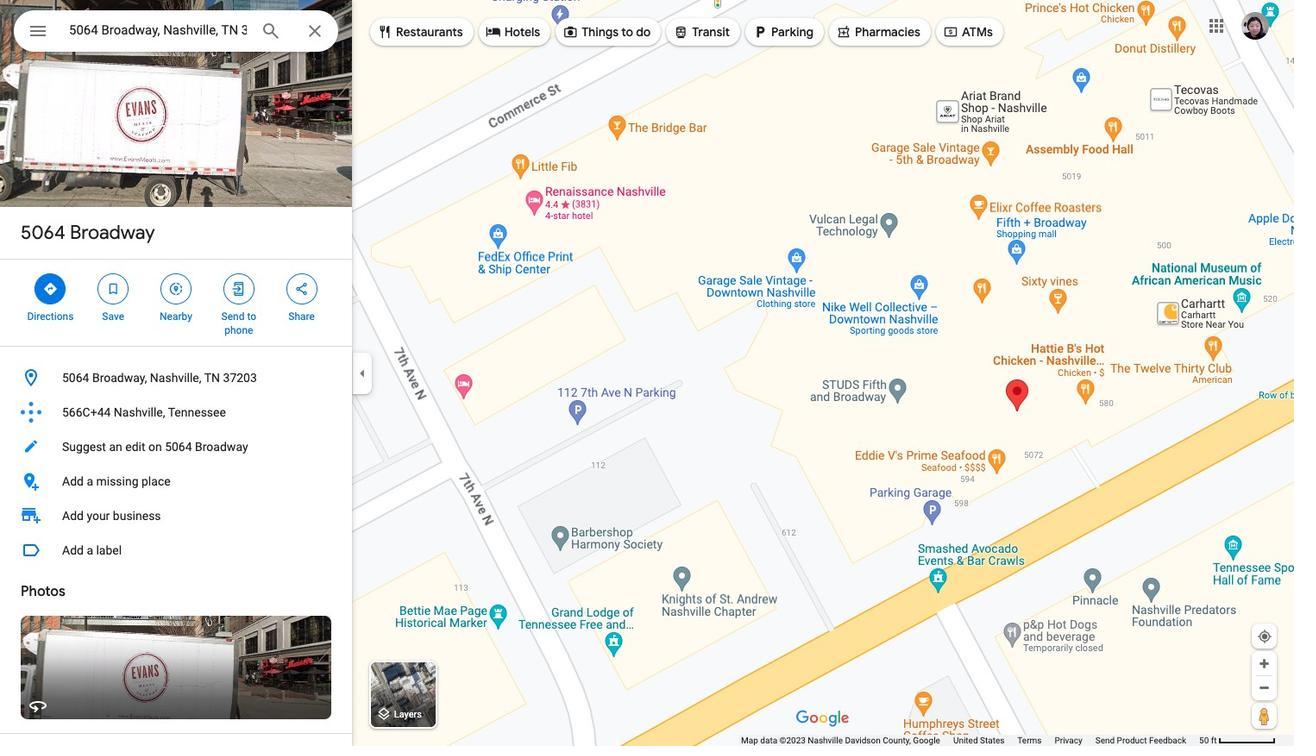 Task type: vqa. For each thing, say whether or not it's contained in the screenshot.
2 in the 2 hr 28 min MDW – DFW
no



Task type: locate. For each thing, give the bounding box(es) containing it.
5064
[[21, 221, 66, 245], [62, 371, 89, 385], [165, 440, 192, 454]]

footer
[[742, 735, 1200, 747]]

2 a from the top
[[87, 544, 93, 558]]

add a missing place button
[[0, 464, 352, 499]]

to
[[622, 24, 634, 40], [247, 311, 256, 323]]

show street view coverage image
[[1253, 704, 1278, 729]]

add
[[62, 475, 84, 489], [62, 509, 84, 523], [62, 544, 84, 558]]

a for label
[[87, 544, 93, 558]]


[[231, 280, 247, 299]]

broadway up 
[[70, 221, 155, 245]]

566c+44 nashville, tennessee button
[[0, 395, 352, 430]]

nashville
[[808, 736, 843, 746]]

5064 up 566c+44
[[62, 371, 89, 385]]

broadway inside button
[[195, 440, 248, 454]]

missing
[[96, 475, 139, 489]]

footer inside google maps element
[[742, 735, 1200, 747]]

a for missing
[[87, 475, 93, 489]]

a inside add a label button
[[87, 544, 93, 558]]

things
[[582, 24, 619, 40]]


[[486, 22, 501, 41]]

0 horizontal spatial send
[[221, 311, 245, 323]]

add left label
[[62, 544, 84, 558]]

privacy button
[[1055, 735, 1083, 747]]

2 vertical spatial add
[[62, 544, 84, 558]]

50 ft button
[[1200, 736, 1277, 746]]

save
[[102, 311, 124, 323]]

 atms
[[943, 22, 993, 41]]

nashville,
[[150, 371, 202, 385], [114, 406, 165, 420]]

37203
[[223, 371, 257, 385]]


[[294, 280, 310, 299]]

zoom in image
[[1259, 658, 1272, 671]]

1 vertical spatial send
[[1096, 736, 1115, 746]]

to left do
[[622, 24, 634, 40]]

broadway
[[70, 221, 155, 245], [195, 440, 248, 454]]

5064 broadway, nashville, tn 37203 button
[[0, 361, 352, 395]]

0 vertical spatial 5064
[[21, 221, 66, 245]]

a left missing
[[87, 475, 93, 489]]

collapse side panel image
[[353, 364, 372, 383]]

google maps element
[[0, 0, 1295, 747]]

send
[[221, 311, 245, 323], [1096, 736, 1115, 746]]

1 horizontal spatial broadway
[[195, 440, 248, 454]]

terms button
[[1018, 735, 1042, 747]]

add a missing place
[[62, 475, 171, 489]]

share
[[289, 311, 315, 323]]

3 add from the top
[[62, 544, 84, 558]]

None field
[[69, 20, 247, 41]]

2 add from the top
[[62, 509, 84, 523]]

map data ©2023 nashville davidson county, google
[[742, 736, 941, 746]]

1 vertical spatial broadway
[[195, 440, 248, 454]]

0 horizontal spatial to
[[247, 311, 256, 323]]

5064 up 
[[21, 221, 66, 245]]

add a label button
[[0, 533, 352, 568]]

nashville, up 566c+44 nashville, tennessee button
[[150, 371, 202, 385]]

566c+44 nashville, tennessee
[[62, 406, 226, 420]]

a left label
[[87, 544, 93, 558]]

0 vertical spatial to
[[622, 24, 634, 40]]

5064 for 5064 broadway, nashville, tn 37203
[[62, 371, 89, 385]]

5064 broadway, nashville, tn 37203
[[62, 371, 257, 385]]

ft
[[1212, 736, 1218, 746]]

to inside  things to do
[[622, 24, 634, 40]]

1 vertical spatial 5064
[[62, 371, 89, 385]]

0 vertical spatial a
[[87, 475, 93, 489]]

0 vertical spatial add
[[62, 475, 84, 489]]

add for add your business
[[62, 509, 84, 523]]

send to phone
[[221, 311, 256, 337]]

2 vertical spatial 5064
[[165, 440, 192, 454]]

send inside 'send to phone'
[[221, 311, 245, 323]]

suggest
[[62, 440, 106, 454]]

google
[[914, 736, 941, 746]]

send left product
[[1096, 736, 1115, 746]]

send inside button
[[1096, 736, 1115, 746]]

 hotels
[[486, 22, 541, 41]]

add down suggest
[[62, 475, 84, 489]]

1 vertical spatial to
[[247, 311, 256, 323]]

1 vertical spatial a
[[87, 544, 93, 558]]

photos
[[21, 584, 65, 601]]

to up phone
[[247, 311, 256, 323]]

1 vertical spatial add
[[62, 509, 84, 523]]


[[943, 22, 959, 41]]

1 horizontal spatial send
[[1096, 736, 1115, 746]]

tn
[[204, 371, 220, 385]]

0 vertical spatial broadway
[[70, 221, 155, 245]]

broadway,
[[92, 371, 147, 385]]

nashville, up edit
[[114, 406, 165, 420]]

5064 right on
[[165, 440, 192, 454]]

add left your
[[62, 509, 84, 523]]

 search field
[[14, 10, 338, 55]]


[[836, 22, 852, 41]]

zoom out image
[[1259, 682, 1272, 695]]

1 add from the top
[[62, 475, 84, 489]]

1 a from the top
[[87, 475, 93, 489]]

0 vertical spatial send
[[221, 311, 245, 323]]

tennessee
[[168, 406, 226, 420]]

a
[[87, 475, 93, 489], [87, 544, 93, 558]]

privacy
[[1055, 736, 1083, 746]]

footer containing map data ©2023 nashville davidson county, google
[[742, 735, 1200, 747]]

0 horizontal spatial broadway
[[70, 221, 155, 245]]

a inside 'add a missing place' button
[[87, 475, 93, 489]]

broadway down tennessee at the bottom of page
[[195, 440, 248, 454]]

send up phone
[[221, 311, 245, 323]]

an
[[109, 440, 122, 454]]

united states button
[[954, 735, 1005, 747]]

1 horizontal spatial to
[[622, 24, 634, 40]]



Task type: describe. For each thing, give the bounding box(es) containing it.

[[377, 22, 393, 41]]

terms
[[1018, 736, 1042, 746]]

add your business
[[62, 509, 161, 523]]

google account: michele murakami  
(michele.murakami@adept.ai) image
[[1242, 12, 1270, 39]]

do
[[636, 24, 651, 40]]

1 vertical spatial nashville,
[[114, 406, 165, 420]]

show your location image
[[1258, 629, 1273, 645]]

0 vertical spatial nashville,
[[150, 371, 202, 385]]


[[105, 280, 121, 299]]

product
[[1118, 736, 1148, 746]]

566c+44
[[62, 406, 111, 420]]

pharmacies
[[855, 24, 921, 40]]

 transit
[[674, 22, 730, 41]]

hotels
[[505, 24, 541, 40]]

50
[[1200, 736, 1210, 746]]

©2023
[[780, 736, 806, 746]]

united
[[954, 736, 979, 746]]

layers
[[394, 710, 422, 721]]


[[168, 280, 184, 299]]

data
[[761, 736, 778, 746]]

add a label
[[62, 544, 122, 558]]

suggest an edit on 5064 broadway button
[[0, 430, 352, 464]]

suggest an edit on 5064 broadway
[[62, 440, 248, 454]]

 restaurants
[[377, 22, 463, 41]]

label
[[96, 544, 122, 558]]


[[753, 22, 768, 41]]

send product feedback button
[[1096, 735, 1187, 747]]

send for send to phone
[[221, 311, 245, 323]]

 pharmacies
[[836, 22, 921, 41]]

states
[[981, 736, 1005, 746]]

 button
[[14, 10, 62, 55]]

edit
[[125, 440, 145, 454]]

on
[[148, 440, 162, 454]]


[[563, 22, 579, 41]]

your
[[87, 509, 110, 523]]

add for add a label
[[62, 544, 84, 558]]

county,
[[883, 736, 911, 746]]

feedback
[[1150, 736, 1187, 746]]

davidson
[[846, 736, 881, 746]]

send for send product feedback
[[1096, 736, 1115, 746]]

transit
[[693, 24, 730, 40]]

parking
[[772, 24, 814, 40]]

phone
[[225, 325, 253, 337]]

nearby
[[160, 311, 192, 323]]

atms
[[962, 24, 993, 40]]

none field inside 5064 broadway, nashville, tn 37203 field
[[69, 20, 247, 41]]

add for add a missing place
[[62, 475, 84, 489]]

 things to do
[[563, 22, 651, 41]]


[[28, 19, 48, 43]]

send product feedback
[[1096, 736, 1187, 746]]

map
[[742, 736, 759, 746]]


[[674, 22, 689, 41]]

to inside 'send to phone'
[[247, 311, 256, 323]]

 parking
[[753, 22, 814, 41]]

5064 Broadway, Nashville, TN 37203 field
[[14, 10, 338, 52]]

5064 broadway
[[21, 221, 155, 245]]

restaurants
[[396, 24, 463, 40]]

place
[[142, 475, 171, 489]]

directions
[[27, 311, 74, 323]]

5064 for 5064 broadway
[[21, 221, 66, 245]]

actions for 5064 broadway region
[[0, 260, 352, 346]]

add your business link
[[0, 499, 352, 533]]

5064 broadway main content
[[0, 0, 352, 747]]

business
[[113, 509, 161, 523]]

united states
[[954, 736, 1005, 746]]

50 ft
[[1200, 736, 1218, 746]]


[[43, 280, 58, 299]]



